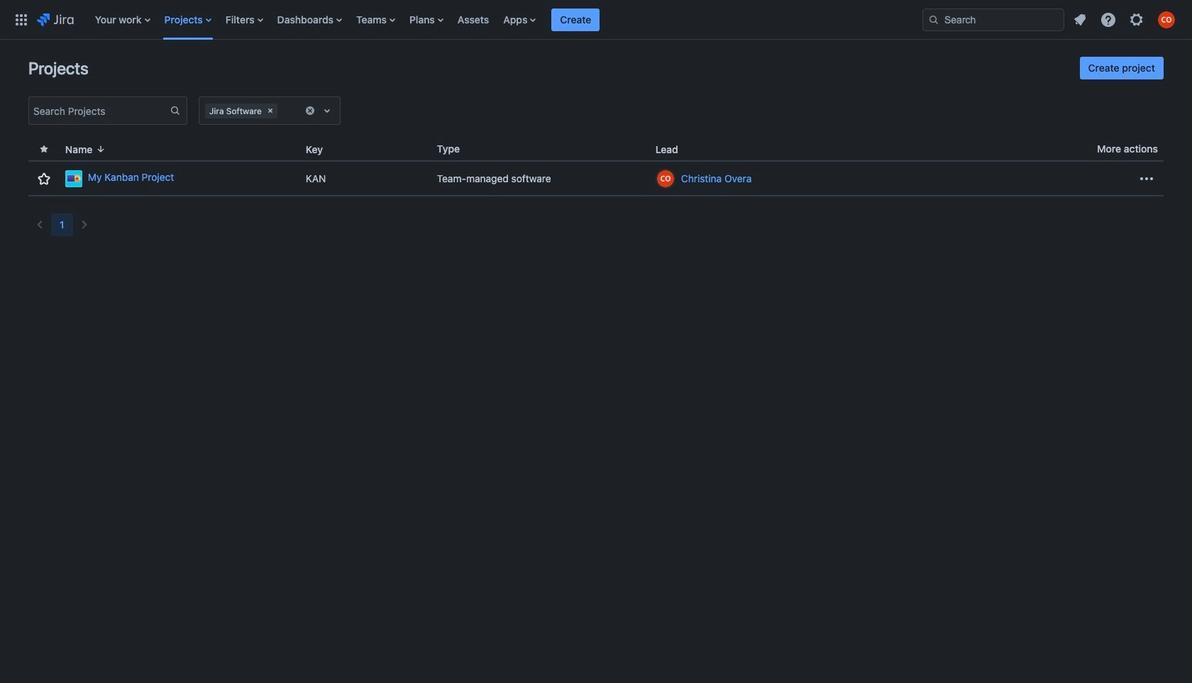 Task type: describe. For each thing, give the bounding box(es) containing it.
settings image
[[1129, 11, 1146, 28]]

1 horizontal spatial list
[[1068, 7, 1184, 32]]

clear image
[[305, 105, 316, 116]]

open image
[[319, 102, 336, 119]]

appswitcher icon image
[[13, 11, 30, 28]]

your profile and settings image
[[1159, 11, 1176, 28]]

0 horizontal spatial list
[[88, 0, 912, 39]]

clear image
[[265, 105, 276, 116]]

star my kanban project image
[[35, 170, 53, 187]]



Task type: locate. For each thing, give the bounding box(es) containing it.
previous image
[[31, 217, 48, 234]]

jira image
[[37, 11, 74, 28], [37, 11, 74, 28]]

primary element
[[9, 0, 912, 39]]

more image
[[1139, 170, 1156, 187]]

list item
[[552, 0, 600, 39]]

next image
[[76, 217, 93, 234]]

search image
[[929, 14, 940, 25]]

Search Projects text field
[[29, 101, 170, 121]]

banner
[[0, 0, 1193, 40]]

None search field
[[923, 8, 1065, 31]]

help image
[[1101, 11, 1118, 28]]

Search field
[[923, 8, 1065, 31]]

notifications image
[[1072, 11, 1089, 28]]

group
[[1080, 57, 1165, 80]]

list
[[88, 0, 912, 39], [1068, 7, 1184, 32]]



Task type: vqa. For each thing, say whether or not it's contained in the screenshot.
PLANNING icon's heading
no



